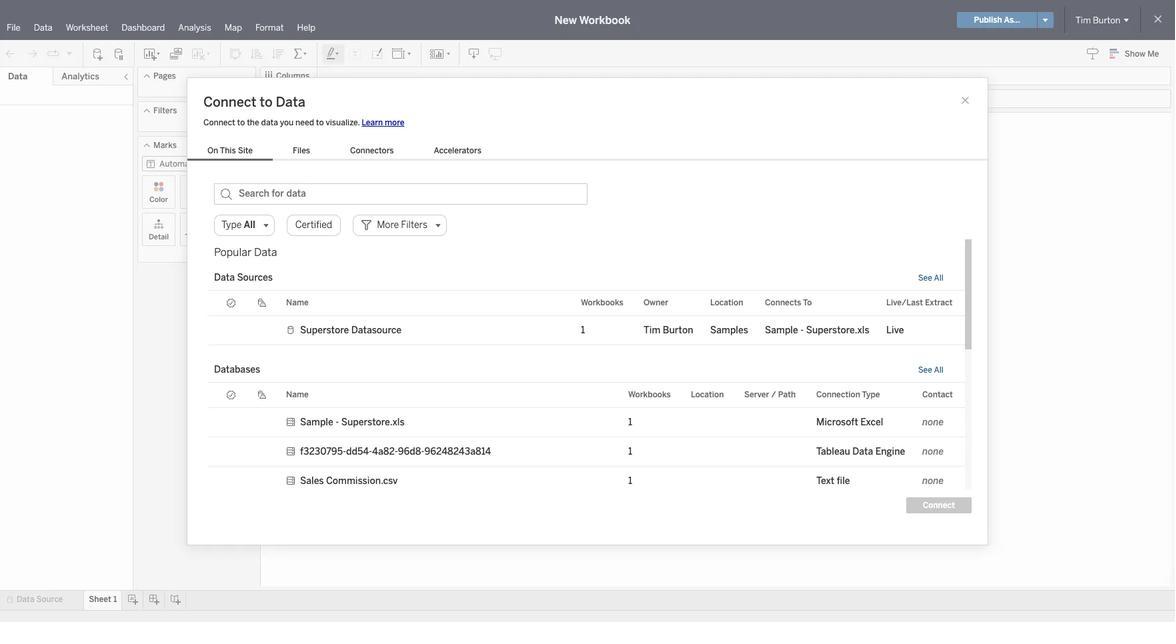 Task type: describe. For each thing, give the bounding box(es) containing it.
1 for sample - superstore.xls
[[628, 417, 632, 428]]

sample - superstore.xls inside row group
[[300, 417, 405, 428]]

files
[[293, 146, 310, 155]]

sort descending image
[[271, 47, 285, 60]]

all for 1
[[934, 365, 944, 375]]

f3230795-dd54-4a82-96d8-96248243a814
[[300, 446, 491, 457]]

tooltip
[[185, 233, 208, 241]]

data up sources
[[254, 246, 277, 258]]

connectors
[[350, 146, 394, 155]]

tim inside grid
[[644, 325, 661, 336]]

grid for data sources
[[207, 290, 965, 357]]

connects to
[[765, 298, 812, 308]]

show me
[[1125, 49, 1159, 59]]

connect to data
[[203, 94, 305, 110]]

show me button
[[1104, 43, 1171, 64]]

drop field here
[[784, 415, 839, 424]]

type
[[862, 390, 880, 400]]

connect for connect
[[923, 501, 955, 510]]

duplicate image
[[169, 47, 183, 60]]

analysis
[[178, 23, 211, 33]]

name for data sources
[[286, 298, 309, 308]]

highlight image
[[326, 47, 341, 60]]

show labels image
[[349, 47, 362, 60]]

live/last extract
[[887, 298, 953, 308]]

rows
[[276, 94, 296, 103]]

fit image
[[392, 47, 413, 60]]

dashboard
[[122, 23, 165, 33]]

new workbook
[[555, 14, 631, 26]]

format
[[255, 23, 284, 33]]

marks
[[153, 141, 177, 150]]

the
[[247, 118, 259, 127]]

file
[[7, 23, 20, 33]]

site
[[238, 146, 253, 155]]

columns
[[276, 71, 310, 81]]

see for superstore datasource
[[918, 273, 932, 282]]

dd54-
[[346, 446, 372, 457]]

tim burton inside grid
[[644, 325, 693, 336]]

on this site
[[207, 146, 253, 155]]

redo image
[[25, 47, 39, 60]]

totals image
[[293, 47, 309, 60]]

accelerators
[[434, 146, 482, 155]]

me
[[1148, 49, 1159, 59]]

data sources
[[214, 272, 273, 283]]

help
[[297, 23, 316, 33]]

you
[[280, 118, 294, 127]]

connection
[[816, 390, 860, 400]]

server
[[744, 390, 769, 400]]

learn more link
[[362, 118, 405, 127]]

filters
[[153, 106, 177, 115]]

1 vertical spatial superstore.xls
[[341, 417, 405, 428]]

need
[[296, 118, 314, 127]]

color
[[149, 195, 168, 204]]

certified button
[[287, 214, 341, 236]]

extract
[[925, 298, 953, 308]]

tableau data engine
[[816, 446, 905, 457]]

microsoft
[[816, 417, 858, 428]]

replay animation image
[[65, 49, 73, 57]]

see for 1
[[918, 365, 932, 375]]

detail
[[149, 233, 169, 241]]

tableau
[[816, 446, 850, 457]]

0 vertical spatial tim
[[1076, 15, 1091, 25]]

row containing sample - superstore.xls
[[207, 408, 965, 437]]

more
[[385, 118, 405, 127]]

superstore datasource
[[300, 325, 402, 336]]

96d8-
[[398, 446, 425, 457]]

publish as...
[[974, 15, 1020, 25]]

show/hide cards image
[[430, 47, 451, 60]]

this
[[220, 146, 236, 155]]

f3230795-
[[300, 446, 346, 457]]

popular
[[214, 246, 252, 258]]

on
[[207, 146, 218, 155]]

show
[[1125, 49, 1146, 59]]

sales commission.csv
[[300, 475, 398, 487]]

grid for databases
[[207, 383, 965, 583]]

replay animation image
[[47, 47, 60, 60]]

see all for 1
[[918, 365, 944, 375]]

3 none from the top
[[923, 475, 944, 487]]

data left source
[[17, 595, 34, 604]]

datasource
[[351, 325, 402, 336]]

clear sheet image
[[191, 47, 212, 60]]

text for text file
[[816, 475, 835, 487]]

workbooks for 1
[[628, 390, 671, 400]]

connect to the data you need to visualize. learn more
[[203, 118, 405, 127]]

commission.csv
[[326, 475, 398, 487]]

1 horizontal spatial superstore.xls
[[806, 325, 870, 336]]

format workbook image
[[370, 47, 384, 60]]

popular data
[[214, 246, 277, 258]]

publish as... button
[[957, 12, 1037, 28]]

name for databases
[[286, 390, 309, 400]]

data up replay animation image
[[34, 23, 52, 33]]

0 horizontal spatial sheet 1
[[89, 595, 117, 604]]

1 horizontal spatial tim burton
[[1076, 15, 1121, 25]]

data left engine
[[853, 446, 873, 457]]

sample inside row group
[[300, 417, 333, 428]]

live
[[887, 325, 904, 336]]

0 vertical spatial location
[[710, 298, 743, 308]]

collapse image
[[122, 73, 130, 81]]

learn
[[362, 118, 383, 127]]



Task type: vqa. For each thing, say whether or not it's contained in the screenshot.
Files
yes



Task type: locate. For each thing, give the bounding box(es) containing it.
row containing superstore datasource
[[207, 316, 965, 345]]

- up f3230795-
[[336, 417, 339, 428]]

live/last
[[887, 298, 923, 308]]

see all button for superstore datasource
[[918, 273, 944, 282]]

row
[[207, 316, 965, 345], [207, 408, 965, 437], [207, 437, 965, 467], [207, 467, 965, 496]]

worksheet
[[66, 23, 108, 33]]

1 vertical spatial workbooks
[[628, 390, 671, 400]]

see
[[918, 273, 932, 282], [918, 365, 932, 375]]

tim burton
[[1076, 15, 1121, 25], [644, 325, 693, 336]]

databases
[[214, 364, 260, 375]]

0 horizontal spatial sample - superstore.xls
[[300, 417, 405, 428]]

1 grid from the top
[[207, 290, 965, 357]]

- inside row group
[[336, 417, 339, 428]]

see all button for 1
[[918, 365, 944, 375]]

workbooks for superstore datasource
[[581, 298, 624, 308]]

see all
[[918, 273, 944, 282], [918, 365, 944, 375]]

none right engine
[[923, 446, 944, 457]]

server / path
[[744, 390, 796, 400]]

sheet
[[265, 119, 302, 138], [89, 595, 111, 604]]

none for tableau data engine
[[923, 446, 944, 457]]

data source
[[17, 595, 63, 604]]

1 vertical spatial connect
[[203, 118, 235, 127]]

sheet 1 up files
[[265, 119, 313, 138]]

1 horizontal spatial text
[[816, 475, 835, 487]]

sources
[[237, 272, 273, 283]]

1 vertical spatial none
[[923, 446, 944, 457]]

download image
[[468, 47, 481, 60]]

0 horizontal spatial text
[[228, 195, 242, 204]]

2 see from the top
[[918, 365, 932, 375]]

grid containing superstore datasource
[[207, 290, 965, 357]]

text file
[[816, 475, 850, 487]]

1 horizontal spatial -
[[801, 325, 804, 336]]

data
[[261, 118, 278, 127]]

file
[[837, 475, 850, 487]]

1 vertical spatial sample - superstore.xls
[[300, 417, 405, 428]]

all up contact
[[934, 365, 944, 375]]

1 vertical spatial see all button
[[918, 365, 944, 375]]

0 vertical spatial text
[[228, 195, 242, 204]]

2 see all from the top
[[918, 365, 944, 375]]

0 vertical spatial superstore.xls
[[806, 325, 870, 336]]

superstore.xls down 'to'
[[806, 325, 870, 336]]

/
[[771, 390, 776, 400]]

1 name from the top
[[286, 298, 309, 308]]

0 vertical spatial workbooks
[[581, 298, 624, 308]]

0 horizontal spatial tim
[[644, 325, 661, 336]]

0 horizontal spatial superstore.xls
[[341, 417, 405, 428]]

0 horizontal spatial burton
[[663, 325, 693, 336]]

tim burton up data guide image
[[1076, 15, 1121, 25]]

pause auto updates image
[[113, 47, 126, 60]]

2 name from the top
[[286, 390, 309, 400]]

1 horizontal spatial to
[[260, 94, 273, 110]]

burton
[[1093, 15, 1121, 25], [663, 325, 693, 336]]

sample - superstore.xls
[[765, 325, 870, 336], [300, 417, 405, 428]]

see all up the extract
[[918, 273, 944, 282]]

sheet right source
[[89, 595, 111, 604]]

grid containing sample - superstore.xls
[[207, 383, 965, 583]]

0 horizontal spatial tim burton
[[644, 325, 693, 336]]

1 horizontal spatial sheet 1
[[265, 119, 313, 138]]

tim up data guide image
[[1076, 15, 1091, 25]]

here
[[822, 415, 839, 424]]

1 vertical spatial sample
[[300, 417, 333, 428]]

0 vertical spatial see
[[918, 273, 932, 282]]

text inside row
[[816, 475, 835, 487]]

1 vertical spatial name
[[286, 390, 309, 400]]

visualize.
[[326, 118, 360, 127]]

0 vertical spatial see all button
[[918, 273, 944, 282]]

1 vertical spatial text
[[816, 475, 835, 487]]

map
[[225, 23, 242, 33]]

name
[[286, 298, 309, 308], [286, 390, 309, 400]]

path
[[778, 390, 796, 400]]

0 horizontal spatial -
[[336, 417, 339, 428]]

0 horizontal spatial to
[[237, 118, 245, 127]]

contact
[[923, 390, 953, 400]]

grid
[[207, 290, 965, 357], [207, 383, 965, 583]]

0 horizontal spatial sample
[[300, 417, 333, 428]]

burton inside row
[[663, 325, 693, 336]]

superstore
[[300, 325, 349, 336]]

superstore.xls up 4a82-
[[341, 417, 405, 428]]

workbooks
[[581, 298, 624, 308], [628, 390, 671, 400]]

1 vertical spatial grid
[[207, 383, 965, 583]]

2 all from the top
[[934, 365, 944, 375]]

1 for superstore datasource
[[581, 325, 585, 336]]

1 horizontal spatial sheet
[[265, 119, 302, 138]]

data guide image
[[1086, 47, 1100, 60]]

location left server
[[691, 390, 724, 400]]

0 vertical spatial connect
[[203, 94, 256, 110]]

1
[[305, 119, 313, 138], [581, 325, 585, 336], [628, 417, 632, 428], [628, 446, 632, 457], [628, 475, 632, 487], [113, 595, 117, 604]]

to right need
[[316, 118, 324, 127]]

connect inside the 'connect' button
[[923, 501, 955, 510]]

0 vertical spatial see all
[[918, 273, 944, 282]]

0 vertical spatial sample
[[765, 325, 798, 336]]

name up f3230795-
[[286, 390, 309, 400]]

data down undo icon
[[8, 71, 28, 81]]

96248243a814
[[425, 446, 491, 457]]

text down on this site
[[228, 195, 242, 204]]

2 row from the top
[[207, 408, 965, 437]]

workbook
[[579, 14, 631, 26]]

new
[[555, 14, 577, 26]]

0 vertical spatial tim burton
[[1076, 15, 1121, 25]]

2 horizontal spatial to
[[316, 118, 324, 127]]

new data source image
[[91, 47, 105, 60]]

see all for superstore datasource
[[918, 273, 944, 282]]

1 all from the top
[[934, 273, 944, 282]]

1 see from the top
[[918, 273, 932, 282]]

0 vertical spatial sample - superstore.xls
[[765, 325, 870, 336]]

sample up f3230795-
[[300, 417, 333, 428]]

1 vertical spatial sheet
[[89, 595, 111, 604]]

text
[[228, 195, 242, 204], [816, 475, 835, 487]]

2 vertical spatial none
[[923, 475, 944, 487]]

1 vertical spatial see all
[[918, 365, 944, 375]]

sample - superstore.xls down 'to'
[[765, 325, 870, 336]]

to left the
[[237, 118, 245, 127]]

0 vertical spatial -
[[801, 325, 804, 336]]

to for data
[[260, 94, 273, 110]]

tim down owner
[[644, 325, 661, 336]]

connection type
[[816, 390, 880, 400]]

1 vertical spatial see
[[918, 365, 932, 375]]

row containing sales commission.csv
[[207, 467, 965, 496]]

sample - superstore.xls up dd54-
[[300, 417, 405, 428]]

3 row from the top
[[207, 437, 965, 467]]

sample down connects
[[765, 325, 798, 336]]

0 vertical spatial all
[[934, 273, 944, 282]]

none
[[923, 417, 944, 428], [923, 446, 944, 457], [923, 475, 944, 487]]

2 vertical spatial connect
[[923, 501, 955, 510]]

field
[[804, 415, 820, 424]]

connect button
[[906, 497, 972, 513]]

none up the 'connect' button at bottom
[[923, 475, 944, 487]]

to
[[803, 298, 812, 308]]

1 horizontal spatial burton
[[1093, 15, 1121, 25]]

excel
[[861, 417, 883, 428]]

list box
[[187, 143, 502, 160]]

sheet up files
[[265, 119, 302, 138]]

1 see all button from the top
[[918, 273, 944, 282]]

data down popular
[[214, 272, 235, 283]]

0 horizontal spatial workbooks
[[581, 298, 624, 308]]

1 for sales commission.csv
[[628, 475, 632, 487]]

1 horizontal spatial tim
[[1076, 15, 1091, 25]]

none for microsoft excel
[[923, 417, 944, 428]]

0 vertical spatial name
[[286, 298, 309, 308]]

publish
[[974, 15, 1002, 25]]

new worksheet image
[[143, 47, 161, 60]]

2 grid from the top
[[207, 383, 965, 583]]

0 vertical spatial sheet 1
[[265, 119, 313, 138]]

0 vertical spatial burton
[[1093, 15, 1121, 25]]

sort ascending image
[[250, 47, 263, 60]]

1 vertical spatial location
[[691, 390, 724, 400]]

row group
[[207, 408, 965, 555]]

as...
[[1004, 15, 1020, 25]]

1 row from the top
[[207, 316, 965, 345]]

analytics
[[62, 71, 99, 81]]

drop
[[784, 415, 802, 424]]

see all button up contact
[[918, 365, 944, 375]]

list box containing on this site
[[187, 143, 502, 160]]

1 for f3230795-dd54-4a82-96d8-96248243a814
[[628, 446, 632, 457]]

see up 'live/last extract'
[[918, 273, 932, 282]]

sheet 1 right source
[[89, 595, 117, 604]]

connect for connect to data
[[203, 94, 256, 110]]

tim burton down owner
[[644, 325, 693, 336]]

row containing f3230795-dd54-4a82-96d8-96248243a814
[[207, 437, 965, 467]]

none down contact
[[923, 417, 944, 428]]

connect for connect to the data you need to visualize. learn more
[[203, 118, 235, 127]]

pages
[[153, 71, 176, 81]]

see up contact
[[918, 365, 932, 375]]

1 none from the top
[[923, 417, 944, 428]]

name up "superstore"
[[286, 298, 309, 308]]

1 vertical spatial burton
[[663, 325, 693, 336]]

1 vertical spatial sheet 1
[[89, 595, 117, 604]]

row group containing sample - superstore.xls
[[207, 408, 965, 555]]

0 vertical spatial grid
[[207, 290, 965, 357]]

1 horizontal spatial sample - superstore.xls
[[765, 325, 870, 336]]

data up you
[[276, 94, 305, 110]]

0 vertical spatial sheet
[[265, 119, 302, 138]]

to use edit in desktop, save the workbook outside of personal space image
[[489, 47, 502, 60]]

owner
[[644, 298, 668, 308]]

0 horizontal spatial sheet
[[89, 595, 111, 604]]

sample
[[765, 325, 798, 336], [300, 417, 333, 428]]

4a82-
[[372, 446, 398, 457]]

swap rows and columns image
[[229, 47, 242, 60]]

0 vertical spatial none
[[923, 417, 944, 428]]

to
[[260, 94, 273, 110], [237, 118, 245, 127], [316, 118, 324, 127]]

see all up contact
[[918, 365, 944, 375]]

1 see all from the top
[[918, 273, 944, 282]]

source
[[36, 595, 63, 604]]

sheet 1
[[265, 119, 313, 138], [89, 595, 117, 604]]

1 vertical spatial -
[[336, 417, 339, 428]]

certified
[[295, 219, 332, 230]]

all
[[934, 273, 944, 282], [934, 365, 944, 375]]

1 horizontal spatial workbooks
[[628, 390, 671, 400]]

- down 'to'
[[801, 325, 804, 336]]

to for the
[[237, 118, 245, 127]]

1 vertical spatial all
[[934, 365, 944, 375]]

tim
[[1076, 15, 1091, 25], [644, 325, 661, 336]]

engine
[[876, 446, 905, 457]]

microsoft excel
[[816, 417, 883, 428]]

all for superstore datasource
[[934, 273, 944, 282]]

1 horizontal spatial sample
[[765, 325, 798, 336]]

2 see all button from the top
[[918, 365, 944, 375]]

text for text
[[228, 195, 242, 204]]

samples
[[710, 325, 748, 336]]

connects
[[765, 298, 801, 308]]

sales
[[300, 475, 324, 487]]

1 vertical spatial tim
[[644, 325, 661, 336]]

see all button up the extract
[[918, 273, 944, 282]]

1 vertical spatial tim burton
[[644, 325, 693, 336]]

4 row from the top
[[207, 467, 965, 496]]

undo image
[[4, 47, 17, 60]]

burton up data guide image
[[1093, 15, 1121, 25]]

2 none from the top
[[923, 446, 944, 457]]

all up the extract
[[934, 273, 944, 282]]

text left file
[[816, 475, 835, 487]]

to left the rows
[[260, 94, 273, 110]]

burton down owner
[[663, 325, 693, 336]]

location up samples at the bottom right
[[710, 298, 743, 308]]

see all button
[[918, 273, 944, 282], [918, 365, 944, 375]]



